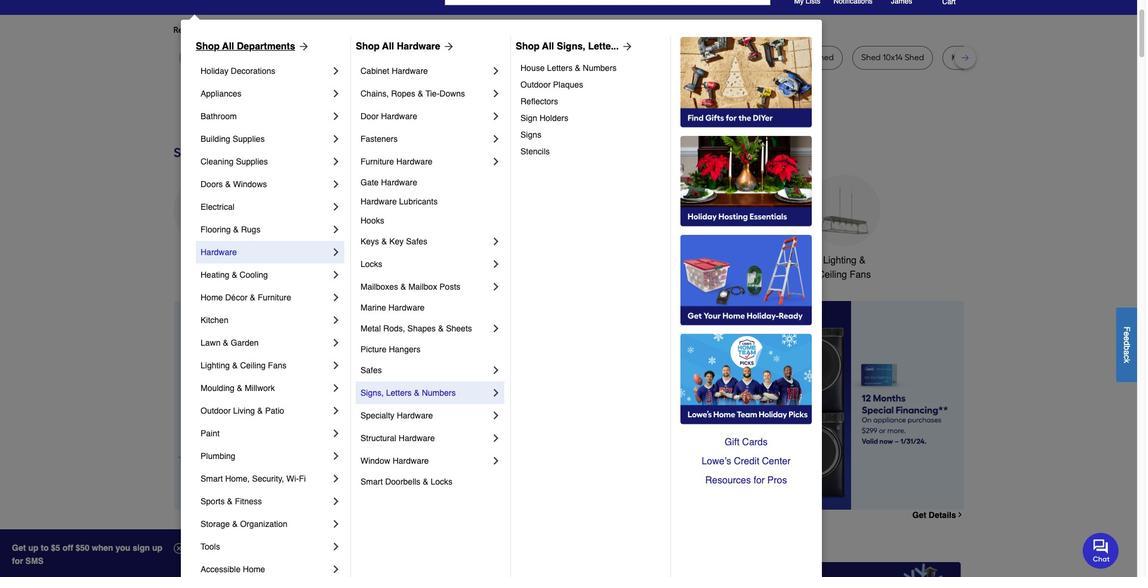 Task type: locate. For each thing, give the bounding box(es) containing it.
get your home holiday-ready. image
[[681, 235, 812, 326]]

1 horizontal spatial home
[[243, 565, 265, 575]]

1 vertical spatial home
[[201, 293, 223, 303]]

shop for shop all signs, lette...
[[516, 41, 540, 52]]

when
[[92, 544, 113, 553]]

1 horizontal spatial lighting
[[823, 255, 857, 266]]

resources for pros
[[705, 476, 787, 487]]

hardware up hardware lubricants
[[381, 178, 417, 187]]

3 shed from the left
[[861, 53, 881, 63]]

1 vertical spatial numbers
[[422, 389, 456, 398]]

1 vertical spatial appliances
[[186, 255, 233, 266]]

1 horizontal spatial you
[[388, 25, 402, 35]]

all for departments
[[222, 41, 234, 52]]

1 shop from the left
[[196, 41, 220, 52]]

tools link
[[201, 536, 330, 559]]

0 vertical spatial fans
[[850, 270, 871, 281]]

decorations inside button
[[365, 270, 416, 281]]

kitchen for kitchen
[[201, 316, 228, 325]]

1 horizontal spatial furniture
[[361, 157, 394, 167]]

get up sms
[[12, 544, 26, 553]]

picture
[[361, 345, 387, 355]]

hardware inside cabinet hardware link
[[392, 66, 428, 76]]

outdoor down house
[[521, 80, 551, 90]]

1 vertical spatial ceiling
[[240, 361, 266, 371]]

outdoor plaques
[[521, 80, 583, 90]]

recommended searches for you heading
[[173, 24, 964, 36]]

1 vertical spatial tools
[[201, 543, 220, 552]]

gate hardware
[[361, 178, 417, 187]]

supplies up cleaning supplies
[[233, 134, 265, 144]]

safes down picture
[[361, 366, 382, 376]]

up left to
[[28, 544, 38, 553]]

0 horizontal spatial letters
[[386, 389, 412, 398]]

letters up arrow left icon
[[386, 389, 412, 398]]

3 all from the left
[[542, 41, 554, 52]]

shed for shed 10x14 shed
[[861, 53, 881, 63]]

hardware down ropes
[[381, 112, 417, 121]]

1 horizontal spatial outdoor
[[521, 80, 551, 90]]

1 horizontal spatial get
[[913, 511, 926, 520]]

0 horizontal spatial numbers
[[422, 389, 456, 398]]

1 horizontal spatial kitchen
[[447, 255, 479, 266]]

e up d
[[1122, 332, 1132, 337]]

for up shop all hardware
[[376, 25, 386, 35]]

shed outdoor storage
[[702, 53, 787, 63]]

0 horizontal spatial locks
[[361, 260, 382, 269]]

cleaning supplies
[[201, 157, 268, 167]]

center
[[762, 457, 791, 467]]

0 horizontal spatial shop
[[196, 41, 220, 52]]

bathroom button
[[627, 175, 699, 268]]

more inside the recommended searches for you heading
[[306, 25, 325, 35]]

1 horizontal spatial smart
[[361, 478, 383, 487]]

toilet
[[517, 53, 537, 63]]

decorations down christmas
[[365, 270, 416, 281]]

christmas decorations button
[[355, 175, 427, 282]]

home inside button
[[755, 255, 781, 266]]

get inside get up to $5 off $50 when you sign up for sms
[[12, 544, 26, 553]]

chevron right image for bathroom
[[330, 110, 342, 122]]

up to 30 percent off select major appliances. plus, save up to an extra $750 on major appliances. image
[[385, 301, 964, 510]]

0 horizontal spatial smart
[[201, 475, 223, 484]]

bathroom inside "button"
[[642, 255, 684, 266]]

hardware inside "door hardware" link
[[381, 112, 417, 121]]

appliances up heating
[[186, 255, 233, 266]]

smart for smart home, security, wi-fi
[[201, 475, 223, 484]]

marine hardware
[[361, 303, 425, 313]]

None search field
[[445, 0, 771, 16]]

tools down flooring & rugs link
[[289, 255, 311, 266]]

you
[[116, 544, 130, 553]]

arrow right image inside shop all departments link
[[295, 41, 310, 53]]

1 vertical spatial furniture
[[258, 293, 291, 303]]

doors & windows link
[[201, 173, 330, 196]]

safes link
[[361, 359, 490, 382]]

get details
[[913, 511, 956, 520]]

0 vertical spatial decorations
[[231, 66, 275, 76]]

more down "storage"
[[173, 532, 213, 551]]

chevron right image for smart home, security, wi-fi
[[330, 473, 342, 485]]

1 horizontal spatial signs,
[[557, 41, 586, 52]]

kitchen link
[[201, 309, 330, 332]]

1 horizontal spatial arrow right image
[[619, 41, 633, 53]]

arrow right image inside "shop all signs, lette..." link
[[619, 41, 633, 53]]

0 horizontal spatial safes
[[361, 366, 382, 376]]

letters inside "link"
[[547, 63, 573, 73]]

flooring & rugs
[[201, 225, 261, 235]]

smart home
[[727, 255, 781, 266]]

keys & key safes
[[361, 237, 427, 247]]

kitchen up posts
[[447, 255, 479, 266]]

0 vertical spatial kitchen
[[447, 255, 479, 266]]

1 vertical spatial kitchen
[[201, 316, 228, 325]]

arrow right image
[[440, 41, 455, 53], [619, 41, 633, 53]]

mailboxes & mailbox posts
[[361, 282, 460, 292]]

outdoor
[[521, 80, 551, 90], [201, 407, 231, 416]]

tools inside button
[[289, 255, 311, 266]]

smart for smart doorbells & locks
[[361, 478, 383, 487]]

locks down window hardware link on the left of the page
[[431, 478, 453, 487]]

hardware down fasteners link
[[396, 157, 433, 167]]

up right the sign
[[152, 544, 162, 553]]

all down the recommended searches for you heading
[[542, 41, 554, 52]]

hardware up hooks
[[361, 197, 397, 207]]

storage
[[201, 520, 230, 530]]

supplies for cleaning supplies
[[236, 157, 268, 167]]

3 shop from the left
[[516, 41, 540, 52]]

hardware up window hardware link on the left of the page
[[399, 434, 435, 444]]

hardie board
[[624, 53, 674, 63]]

hardware inside specialty hardware link
[[397, 411, 433, 421]]

cleaning supplies link
[[201, 150, 330, 173]]

lowe's credit center link
[[681, 453, 812, 472]]

decorations
[[231, 66, 275, 76], [365, 270, 416, 281]]

arrow right image for shop all signs, lette...
[[619, 41, 633, 53]]

for up the departments
[[270, 25, 280, 35]]

mailboxes
[[361, 282, 398, 292]]

find gifts for the diyer. image
[[681, 37, 812, 128]]

1 vertical spatial lighting & ceiling fans
[[201, 361, 287, 371]]

shed left outdoor
[[702, 53, 721, 63]]

numbers up specialty hardware link
[[422, 389, 456, 398]]

shop for shop all departments
[[196, 41, 220, 52]]

1 vertical spatial locks
[[431, 478, 453, 487]]

0 horizontal spatial all
[[222, 41, 234, 52]]

ceiling inside button
[[818, 270, 847, 281]]

building
[[201, 134, 230, 144]]

heating & cooling
[[201, 270, 268, 280]]

0 horizontal spatial kitchen
[[201, 316, 228, 325]]

safes inside "link"
[[406, 237, 427, 247]]

get details link
[[913, 511, 964, 520]]

structural
[[361, 434, 396, 444]]

0 vertical spatial lighting & ceiling fans
[[818, 255, 871, 281]]

1 horizontal spatial decorations
[[365, 270, 416, 281]]

kitchen up lawn
[[201, 316, 228, 325]]

home for accessible home
[[243, 565, 265, 575]]

more for more suggestions for you
[[306, 25, 325, 35]]

arrow right image up cabinet hardware link
[[440, 41, 455, 53]]

chevron right image for paint
[[330, 428, 342, 440]]

downs
[[440, 89, 465, 99]]

0 horizontal spatial arrow right image
[[440, 41, 455, 53]]

0 vertical spatial numbers
[[583, 63, 617, 73]]

0 horizontal spatial outdoor
[[201, 407, 231, 416]]

mailbox
[[408, 282, 437, 292]]

fasteners link
[[361, 128, 490, 150]]

0 vertical spatial letters
[[547, 63, 573, 73]]

lawn
[[201, 339, 221, 348]]

cabinet hardware
[[361, 66, 428, 76]]

storage
[[757, 53, 787, 63]]

0 vertical spatial outdoor
[[521, 80, 551, 90]]

hardware up smart doorbells & locks
[[393, 457, 429, 466]]

0 vertical spatial supplies
[[233, 134, 265, 144]]

2 horizontal spatial smart
[[727, 255, 752, 266]]

you
[[282, 25, 296, 35], [388, 25, 402, 35]]

faucets
[[482, 255, 516, 266]]

holiday hosting essentials. image
[[681, 136, 812, 227]]

hardware for door hardware
[[381, 112, 417, 121]]

get left details
[[913, 511, 926, 520]]

searches
[[233, 25, 268, 35]]

home
[[755, 255, 781, 266], [201, 293, 223, 303], [243, 565, 265, 575]]

all up cabinet hardware
[[382, 41, 394, 52]]

hardware for marine hardware
[[388, 303, 425, 313]]

appliances inside "link"
[[201, 89, 241, 99]]

0 horizontal spatial more
[[173, 532, 213, 551]]

1 horizontal spatial locks
[[431, 478, 453, 487]]

safes right key
[[406, 237, 427, 247]]

chevron right image for heating & cooling
[[330, 269, 342, 281]]

chevron right image for flooring & rugs
[[330, 224, 342, 236]]

2 you from the left
[[388, 25, 402, 35]]

decorations down shop all departments link
[[231, 66, 275, 76]]

locks down keys
[[361, 260, 382, 269]]

chevron right image
[[330, 65, 342, 77], [490, 65, 502, 77], [490, 110, 502, 122], [330, 156, 342, 168], [330, 179, 342, 190], [330, 201, 342, 213], [490, 281, 502, 293], [490, 365, 502, 377], [330, 383, 342, 395], [490, 387, 502, 399], [490, 410, 502, 422], [490, 433, 502, 445], [490, 456, 502, 467], [330, 473, 342, 485], [330, 519, 342, 531], [330, 541, 342, 553], [330, 564, 342, 576]]

numbers inside "link"
[[583, 63, 617, 73]]

arrow right image
[[295, 41, 310, 53], [942, 406, 954, 418]]

2 arrow right image from the left
[[619, 41, 633, 53]]

more left suggestions
[[306, 25, 325, 35]]

1 vertical spatial more
[[173, 532, 213, 551]]

letters up outdoor plaques
[[547, 63, 573, 73]]

0 vertical spatial safes
[[406, 237, 427, 247]]

1 you from the left
[[282, 25, 296, 35]]

chevron right image for sports & fitness
[[330, 496, 342, 508]]

1 horizontal spatial more
[[306, 25, 325, 35]]

hardware inside window hardware link
[[393, 457, 429, 466]]

0 vertical spatial arrow right image
[[295, 41, 310, 53]]

1 horizontal spatial safes
[[406, 237, 427, 247]]

2 shop from the left
[[356, 41, 380, 52]]

0 horizontal spatial home
[[201, 293, 223, 303]]

fasteners
[[361, 134, 398, 144]]

shop down more suggestions for you link
[[356, 41, 380, 52]]

1 horizontal spatial bathroom
[[642, 255, 684, 266]]

metal
[[361, 324, 381, 334]]

hardware up cabinet hardware link
[[397, 41, 440, 52]]

chevron right image for electrical
[[330, 201, 342, 213]]

flooring & rugs link
[[201, 219, 330, 241]]

1 vertical spatial letters
[[386, 389, 412, 398]]

1 all from the left
[[222, 41, 234, 52]]

0 vertical spatial locks
[[361, 260, 382, 269]]

hardware up chains, ropes & tie-downs
[[392, 66, 428, 76]]

ropes
[[391, 89, 415, 99]]

rods,
[[383, 324, 405, 334]]

shop up toilet
[[516, 41, 540, 52]]

1 horizontal spatial letters
[[547, 63, 573, 73]]

1 vertical spatial get
[[12, 544, 26, 553]]

smart inside button
[[727, 255, 752, 266]]

0 horizontal spatial up
[[28, 544, 38, 553]]

chevron right image for signs, letters & numbers
[[490, 387, 502, 399]]

chevron right image for plumbing
[[330, 451, 342, 463]]

structural hardware link
[[361, 427, 490, 450]]

1 vertical spatial supplies
[[236, 157, 268, 167]]

1 shed from the left
[[702, 53, 721, 63]]

up to 35 percent off select grills and accessories. image
[[712, 563, 961, 578]]

chevron right image for doors & windows
[[330, 179, 342, 190]]

lighting & ceiling fans inside button
[[818, 255, 871, 281]]

hardware inside structural hardware link
[[399, 434, 435, 444]]

1 vertical spatial lighting
[[201, 361, 230, 371]]

e up b
[[1122, 337, 1132, 341]]

2 horizontal spatial home
[[755, 255, 781, 266]]

ceiling
[[818, 270, 847, 281], [240, 361, 266, 371]]

shed right storage
[[815, 53, 834, 63]]

numbers for signs, letters & numbers
[[422, 389, 456, 398]]

outdoor for outdoor living & patio
[[201, 407, 231, 416]]

0 horizontal spatial you
[[282, 25, 296, 35]]

chevron right image for lawn & garden
[[330, 337, 342, 349]]

f e e d b a c k button
[[1116, 308, 1137, 382]]

1 arrow right image from the left
[[440, 41, 455, 53]]

0 horizontal spatial fans
[[268, 361, 287, 371]]

hardware
[[397, 41, 440, 52], [392, 66, 428, 76], [381, 112, 417, 121], [396, 157, 433, 167], [381, 178, 417, 187], [361, 197, 397, 207], [201, 248, 237, 257], [388, 303, 425, 313], [397, 411, 433, 421], [399, 434, 435, 444], [393, 457, 429, 466]]

shed for shed outdoor storage
[[702, 53, 721, 63]]

you up shop all hardware
[[388, 25, 402, 35]]

decorations for holiday
[[231, 66, 275, 76]]

credit
[[734, 457, 759, 467]]

1 horizontal spatial tools
[[289, 255, 311, 266]]

you for recommended searches for you
[[282, 25, 296, 35]]

window hardware
[[361, 457, 429, 466]]

0 horizontal spatial bathroom
[[201, 112, 237, 121]]

lighting inside "link"
[[201, 361, 230, 371]]

for left sms
[[12, 557, 23, 567]]

kitchen inside button
[[447, 255, 479, 266]]

0 horizontal spatial decorations
[[231, 66, 275, 76]]

gate hardware link
[[361, 173, 502, 192]]

0 horizontal spatial furniture
[[258, 293, 291, 303]]

0 horizontal spatial lighting & ceiling fans
[[201, 361, 287, 371]]

shed right 10x14
[[905, 53, 924, 63]]

shop down recommended
[[196, 41, 220, 52]]

1 horizontal spatial shop
[[356, 41, 380, 52]]

supplies for building supplies
[[233, 134, 265, 144]]

shop all signs, lette...
[[516, 41, 619, 52]]

cleaning
[[201, 157, 234, 167]]

door hardware
[[361, 112, 417, 121]]

furniture up gate on the left of the page
[[361, 157, 394, 167]]

numbers for house letters & numbers
[[583, 63, 617, 73]]

0 horizontal spatial get
[[12, 544, 26, 553]]

chevron right image for cleaning supplies
[[330, 156, 342, 168]]

tools down "storage"
[[201, 543, 220, 552]]

decorations for christmas
[[365, 270, 416, 281]]

rugs
[[241, 225, 261, 235]]

signs, up quikrete
[[557, 41, 586, 52]]

signs,
[[557, 41, 586, 52], [361, 389, 384, 398]]

0 vertical spatial more
[[306, 25, 325, 35]]

0 vertical spatial lighting
[[823, 255, 857, 266]]

shed left 10x14
[[861, 53, 881, 63]]

hardware for window hardware
[[393, 457, 429, 466]]

0 horizontal spatial ceiling
[[240, 361, 266, 371]]

0 vertical spatial ceiling
[[818, 270, 847, 281]]

arrow right image inside shop all hardware link
[[440, 41, 455, 53]]

arrow left image
[[396, 406, 407, 418]]

fans inside "link"
[[268, 361, 287, 371]]

house letters & numbers link
[[521, 60, 662, 76]]

organization
[[240, 520, 287, 530]]

chevron right image
[[330, 88, 342, 100], [490, 88, 502, 100], [330, 110, 342, 122], [330, 133, 342, 145], [490, 133, 502, 145], [490, 156, 502, 168], [330, 224, 342, 236], [490, 236, 502, 248], [330, 247, 342, 259], [490, 259, 502, 270], [330, 269, 342, 281], [330, 292, 342, 304], [330, 315, 342, 327], [490, 323, 502, 335], [330, 337, 342, 349], [330, 360, 342, 372], [330, 405, 342, 417], [330, 428, 342, 440], [330, 451, 342, 463], [330, 496, 342, 508], [956, 512, 964, 519]]

supplies up "windows" in the top left of the page
[[236, 157, 268, 167]]

garden
[[231, 339, 259, 348]]

1 horizontal spatial numbers
[[583, 63, 617, 73]]

reflectors
[[521, 97, 558, 106]]

hardware for structural hardware
[[399, 434, 435, 444]]

1 vertical spatial signs,
[[361, 389, 384, 398]]

1 vertical spatial fans
[[268, 361, 287, 371]]

kitchen
[[447, 255, 479, 266], [201, 316, 228, 325]]

numbers up outdoor plaques link
[[583, 63, 617, 73]]

signs, up specialty
[[361, 389, 384, 398]]

1 vertical spatial arrow right image
[[942, 406, 954, 418]]

0 vertical spatial appliances
[[201, 89, 241, 99]]

kitchen faucets
[[447, 255, 516, 266]]

2 vertical spatial home
[[243, 565, 265, 575]]

hardware inside gate hardware link
[[381, 178, 417, 187]]

0 horizontal spatial lighting
[[201, 361, 230, 371]]

structural hardware
[[361, 434, 435, 444]]

1 vertical spatial bathroom
[[642, 255, 684, 266]]

lighting
[[823, 255, 857, 266], [201, 361, 230, 371]]

mailboxes & mailbox posts link
[[361, 276, 490, 299]]

outdoor down the moulding at the bottom left of the page
[[201, 407, 231, 416]]

1 horizontal spatial all
[[382, 41, 394, 52]]

furniture up kitchen link
[[258, 293, 291, 303]]

hardware down signs, letters & numbers
[[397, 411, 433, 421]]

0 vertical spatial tools
[[289, 255, 311, 266]]

1 vertical spatial outdoor
[[201, 407, 231, 416]]

board
[[651, 53, 674, 63]]

1 horizontal spatial fans
[[850, 270, 871, 281]]

2 horizontal spatial shop
[[516, 41, 540, 52]]

doorbells
[[385, 478, 421, 487]]

&
[[575, 63, 581, 73], [418, 89, 423, 99], [225, 180, 231, 189], [233, 225, 239, 235], [381, 237, 387, 247], [859, 255, 866, 266], [232, 270, 237, 280], [401, 282, 406, 292], [250, 293, 255, 303], [438, 324, 444, 334], [223, 339, 228, 348], [232, 361, 238, 371], [237, 384, 242, 393], [414, 389, 420, 398], [257, 407, 263, 416], [423, 478, 428, 487], [227, 497, 233, 507], [232, 520, 238, 530]]

hardware down the mailboxes & mailbox posts
[[388, 303, 425, 313]]

Search Query text field
[[445, 0, 716, 5]]

furniture hardware
[[361, 157, 433, 167]]

recommended
[[173, 25, 231, 35]]

hardware inside hardware lubricants link
[[361, 197, 397, 207]]

gift cards link
[[681, 433, 812, 453]]

appliances down holiday
[[201, 89, 241, 99]]

bathroom link
[[201, 105, 330, 128]]

1 horizontal spatial lighting & ceiling fans
[[818, 255, 871, 281]]

resources
[[705, 476, 751, 487]]

shop all signs, lette... link
[[516, 39, 633, 54]]

1 vertical spatial decorations
[[365, 270, 416, 281]]

1 horizontal spatial ceiling
[[818, 270, 847, 281]]

arrow right image left board at the right top of the page
[[619, 41, 633, 53]]

chevron right image for moulding & millwork
[[330, 383, 342, 395]]

all down 'recommended searches for you'
[[222, 41, 234, 52]]

hardware lubricants
[[361, 197, 438, 207]]

hardware down flooring
[[201, 248, 237, 257]]

lighting & ceiling fans link
[[201, 355, 330, 377]]

0 vertical spatial bathroom
[[201, 112, 237, 121]]

chevron right image for building supplies
[[330, 133, 342, 145]]

plumbing link
[[201, 445, 330, 468]]

house letters & numbers
[[521, 63, 617, 73]]

shed for shed
[[815, 53, 834, 63]]

0 horizontal spatial arrow right image
[[295, 41, 310, 53]]

0 vertical spatial home
[[755, 255, 781, 266]]

recommended searches for you
[[173, 25, 296, 35]]

you up the departments
[[282, 25, 296, 35]]

hardware inside hardware link
[[201, 248, 237, 257]]

hardware inside marine hardware link
[[388, 303, 425, 313]]

electrical
[[201, 202, 235, 212]]

1 horizontal spatial up
[[152, 544, 162, 553]]

2 shed from the left
[[815, 53, 834, 63]]

2 all from the left
[[382, 41, 394, 52]]

0 vertical spatial signs,
[[557, 41, 586, 52]]

chevron right image for appliances
[[330, 88, 342, 100]]

hardware inside furniture hardware link
[[396, 157, 433, 167]]

0 vertical spatial get
[[913, 511, 926, 520]]

2 horizontal spatial all
[[542, 41, 554, 52]]

safes
[[406, 237, 427, 247], [361, 366, 382, 376]]



Task type: vqa. For each thing, say whether or not it's contained in the screenshot.
leftmost Lighting
yes



Task type: describe. For each thing, give the bounding box(es) containing it.
chevron right image for outdoor living & patio
[[330, 405, 342, 417]]

deals
[[266, 532, 311, 551]]

lubricants
[[399, 197, 438, 207]]

kitchen for kitchen faucets
[[447, 255, 479, 266]]

moulding
[[201, 384, 235, 393]]

kobalt
[[952, 53, 976, 63]]

all for signs,
[[542, 41, 554, 52]]

smart for smart home
[[727, 255, 752, 266]]

accessible home link
[[201, 559, 330, 578]]

chevron right image for window hardware
[[490, 456, 502, 467]]

cabinet
[[361, 66, 389, 76]]

get for get details
[[913, 511, 926, 520]]

shop for shop all hardware
[[356, 41, 380, 52]]

locks link
[[361, 253, 490, 276]]

appliances link
[[201, 82, 330, 105]]

pros
[[767, 476, 787, 487]]

holiday
[[201, 66, 228, 76]]

chevron right image for cabinet hardware
[[490, 65, 502, 77]]

keys
[[361, 237, 379, 247]]

sports & fitness
[[201, 497, 262, 507]]

shapes
[[408, 324, 436, 334]]

chevron right image for chains, ropes & tie-downs
[[490, 88, 502, 100]]

chevron right image for lighting & ceiling fans
[[330, 360, 342, 372]]

window hardware link
[[361, 450, 490, 473]]

signs, letters & numbers
[[361, 389, 456, 398]]

chevron right image for structural hardware
[[490, 433, 502, 445]]

specialty hardware
[[361, 411, 433, 421]]

lawn & garden
[[201, 339, 259, 348]]

chat invite button image
[[1083, 533, 1119, 569]]

more suggestions for you
[[306, 25, 402, 35]]

plaques
[[553, 80, 583, 90]]

f
[[1122, 327, 1132, 332]]

2 e from the top
[[1122, 337, 1132, 341]]

picture hangers
[[361, 345, 421, 355]]

for inside get up to $5 off $50 when you sign up for sms
[[12, 557, 23, 567]]

details
[[929, 511, 956, 520]]

quikrete
[[564, 53, 597, 63]]

accessible
[[201, 565, 241, 575]]

locks inside locks link
[[361, 260, 382, 269]]

marine hardware link
[[361, 299, 502, 318]]

chevron right image inside get details link
[[956, 512, 964, 519]]

holiday decorations link
[[201, 60, 330, 82]]

get up to 2 free select tools or batteries when you buy 1 with select purchases. image
[[176, 563, 425, 578]]

lowe's credit center
[[702, 457, 791, 467]]

1 up from the left
[[28, 544, 38, 553]]

chevron right image for locks
[[490, 259, 502, 270]]

chevron right image for storage & organization
[[330, 519, 342, 531]]

hardware inside shop all hardware link
[[397, 41, 440, 52]]

plumbing
[[201, 452, 235, 461]]

christmas
[[369, 255, 412, 266]]

heating
[[201, 270, 229, 280]]

chevron right image for accessible home
[[330, 564, 342, 576]]

metal rods, shapes & sheets
[[361, 324, 472, 334]]

chevron right image for specialty hardware
[[490, 410, 502, 422]]

letters for house
[[547, 63, 573, 73]]

home décor & furniture
[[201, 293, 291, 303]]

lowe's wishes you and your family a happy hanukkah. image
[[173, 101, 964, 131]]

sign
[[133, 544, 150, 553]]

chevron right image for furniture hardware
[[490, 156, 502, 168]]

lighting & ceiling fans inside "link"
[[201, 361, 287, 371]]

specialty
[[361, 411, 395, 421]]

electrical link
[[201, 196, 330, 219]]

0 vertical spatial furniture
[[361, 157, 394, 167]]

metal rods, shapes & sheets link
[[361, 318, 490, 340]]

suggestions
[[327, 25, 374, 35]]

b
[[1122, 346, 1132, 350]]

marine
[[361, 303, 386, 313]]

more for more great deals
[[173, 532, 213, 551]]

picture hangers link
[[361, 340, 502, 359]]

4 shed from the left
[[905, 53, 924, 63]]

chevron right image for metal rods, shapes & sheets
[[490, 323, 502, 335]]

1 vertical spatial safes
[[361, 366, 382, 376]]

chevron right image for mailboxes & mailbox posts
[[490, 281, 502, 293]]

lowe's
[[702, 457, 731, 467]]

all for hardware
[[382, 41, 394, 52]]

sports
[[201, 497, 225, 507]]

get for get up to $5 off $50 when you sign up for sms
[[12, 544, 26, 553]]

outdoor
[[723, 53, 755, 63]]

0 horizontal spatial signs,
[[361, 389, 384, 398]]

chevron right image for home décor & furniture
[[330, 292, 342, 304]]

house
[[521, 63, 545, 73]]

décor
[[225, 293, 248, 303]]

hardware for cabinet hardware
[[392, 66, 428, 76]]

2 up from the left
[[152, 544, 162, 553]]

chains, ropes & tie-downs
[[361, 89, 465, 99]]

sms
[[25, 557, 44, 567]]

chevron right image for hardware
[[330, 247, 342, 259]]

paint link
[[201, 423, 330, 445]]

building supplies
[[201, 134, 265, 144]]

shop 25 days of deals by category image
[[173, 143, 964, 163]]

kitchen faucets button
[[446, 175, 517, 268]]

accessible home
[[201, 565, 265, 575]]

25 days of deals. don't miss deals every day. same-day delivery on in-stock orders placed by 2 p m. image
[[173, 301, 366, 510]]

chevron right image for holiday decorations
[[330, 65, 342, 77]]

chains,
[[361, 89, 389, 99]]

off
[[63, 544, 73, 553]]

hardware for specialty hardware
[[397, 411, 433, 421]]

hardware for furniture hardware
[[396, 157, 433, 167]]

departments
[[237, 41, 295, 52]]

resources for pros link
[[681, 472, 812, 491]]

chevron right image for safes
[[490, 365, 502, 377]]

moulding & millwork
[[201, 384, 275, 393]]

chevron right image for kitchen
[[330, 315, 342, 327]]

hooks
[[361, 216, 384, 226]]

hardware for gate hardware
[[381, 178, 417, 187]]

signs, letters & numbers link
[[361, 382, 490, 405]]

lowe's home team holiday picks. image
[[681, 334, 812, 425]]

chevron right image for keys & key safes
[[490, 236, 502, 248]]

building supplies link
[[201, 128, 330, 150]]

sports & fitness link
[[201, 491, 330, 513]]

home for smart home
[[755, 255, 781, 266]]

fans inside button
[[850, 270, 871, 281]]

smart home button
[[718, 175, 790, 268]]

smart doorbells & locks link
[[361, 473, 502, 492]]

sign
[[521, 113, 537, 123]]

flooring
[[201, 225, 231, 235]]

wi-
[[286, 475, 299, 484]]

chevron right image for fasteners
[[490, 133, 502, 145]]

appliances inside button
[[186, 255, 233, 266]]

chevron right image for tools
[[330, 541, 342, 553]]

chevron right image for door hardware
[[490, 110, 502, 122]]

living
[[233, 407, 255, 416]]

shop all hardware
[[356, 41, 440, 52]]

fitness
[[235, 497, 262, 507]]

c
[[1122, 355, 1132, 359]]

1 e from the top
[[1122, 332, 1132, 337]]

lighting inside button
[[823, 255, 857, 266]]

more great deals
[[173, 532, 311, 551]]

arrow right image for shop all hardware
[[440, 41, 455, 53]]

locks inside smart doorbells & locks link
[[431, 478, 453, 487]]

0 horizontal spatial tools
[[201, 543, 220, 552]]

fi
[[299, 475, 306, 484]]

up to 25 percent off select small appliances. image
[[444, 563, 693, 578]]

ceiling inside "link"
[[240, 361, 266, 371]]

1 horizontal spatial arrow right image
[[942, 406, 954, 418]]

outdoor for outdoor plaques
[[521, 80, 551, 90]]

furniture hardware link
[[361, 150, 490, 173]]

scroll to item #2 image
[[645, 489, 673, 494]]

cooling
[[240, 270, 268, 280]]

letters for signs,
[[386, 389, 412, 398]]

smart home, security, wi-fi link
[[201, 468, 330, 491]]

you for more suggestions for you
[[388, 25, 402, 35]]

shop all departments
[[196, 41, 295, 52]]

outdoor living & patio
[[201, 407, 284, 416]]

signs link
[[521, 127, 662, 143]]

& inside button
[[859, 255, 866, 266]]

for left pros
[[754, 476, 765, 487]]

window
[[361, 457, 390, 466]]



